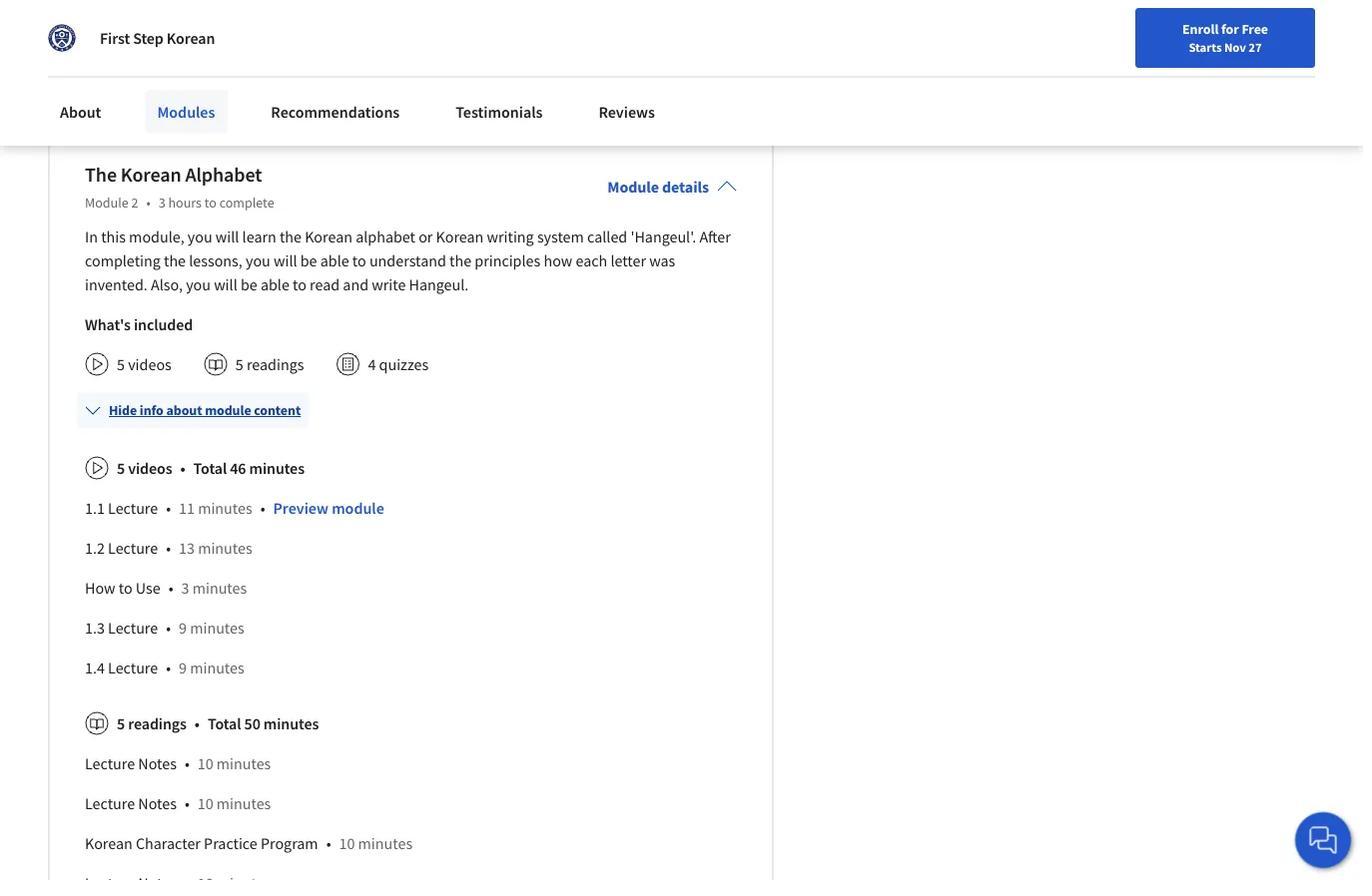 Task type: vqa. For each thing, say whether or not it's contained in the screenshot.
Korean! on the left of the page
yes



Task type: describe. For each thing, give the bounding box(es) containing it.
0 horizontal spatial the
[[164, 251, 186, 271]]

to right welcome
[[149, 71, 163, 91]]

practice
[[204, 834, 257, 854]]

1 horizontal spatial the
[[280, 227, 302, 247]]

program
[[261, 834, 318, 854]]

content
[[254, 402, 301, 420]]

free
[[1242, 20, 1268, 38]]

completing
[[85, 251, 161, 271]]

lecture for 1.2
[[108, 538, 158, 558]]

minutes right program
[[358, 834, 412, 854]]

coursera image
[[24, 16, 151, 48]]

1 horizontal spatial 5 readings
[[235, 355, 304, 375]]

or
[[419, 227, 433, 247]]

welcome
[[85, 71, 146, 91]]

what's included
[[85, 315, 193, 335]]

1 vertical spatial will
[[274, 251, 297, 271]]

'hangeul'.
[[630, 227, 696, 247]]

learn more button
[[906, 69, 975, 89]]

2 notes from the top
[[138, 794, 177, 814]]

module inside the korean alphabet module 2 • 3 hours to complete
[[85, 194, 128, 212]]

module inside "dropdown button"
[[205, 402, 251, 420]]

letter
[[611, 251, 646, 271]]

details
[[662, 177, 709, 197]]

korean character practice program • 10 minutes
[[85, 834, 412, 854]]

modules
[[157, 102, 215, 122]]

2 vertical spatial will
[[214, 275, 237, 295]]

lecture for 1.4
[[108, 658, 158, 678]]

0 vertical spatial first
[[100, 28, 130, 48]]

• total 46 minutes
[[180, 459, 304, 479]]

principles
[[475, 251, 540, 271]]

11
[[179, 499, 195, 518]]

to inside the korean alphabet module 2 • 3 hours to complete
[[204, 194, 217, 212]]

0 vertical spatial module
[[450, 71, 503, 91]]

recommendations link
[[259, 90, 412, 134]]

korean up read
[[305, 227, 352, 247]]

1 vertical spatial 10
[[197, 794, 213, 814]]

after
[[700, 227, 731, 247]]

the
[[85, 162, 117, 187]]

5 readings inside "hide info about module content" region
[[117, 714, 187, 734]]

recommendations
[[271, 102, 400, 122]]

lecture for 1.3
[[108, 618, 158, 638]]

quizzes
[[379, 355, 429, 375]]

1 notes from the top
[[138, 754, 177, 774]]

1.2 lecture • 13 minutes
[[85, 538, 252, 558]]

1 vertical spatial step
[[199, 71, 229, 91]]

1 vertical spatial first
[[166, 71, 196, 91]]

understand
[[369, 251, 446, 271]]

• total 8 minutes
[[173, 31, 290, 51]]

3 inside the korean alphabet module 2 • 3 hours to complete
[[158, 194, 165, 212]]

to up the and
[[352, 251, 366, 271]]

2
[[131, 194, 138, 212]]

1 video
[[117, 31, 166, 51]]

0 vertical spatial able
[[320, 251, 349, 271]]

korean!
[[232, 71, 284, 91]]

chat with us image
[[1307, 825, 1339, 857]]

50
[[244, 714, 260, 734]]

yonsei university image
[[48, 24, 76, 52]]

2 vertical spatial 10
[[339, 834, 355, 854]]

1 vertical spatial able
[[261, 275, 289, 295]]

46
[[230, 459, 246, 479]]

was
[[649, 251, 675, 271]]

videos inside "hide info about module content" region
[[128, 459, 172, 479]]

read
[[310, 275, 340, 295]]

learn more
[[906, 70, 975, 88]]

hide info about module content region
[[85, 441, 737, 881]]

about
[[60, 102, 101, 122]]

enroll
[[1182, 20, 1219, 38]]

1 horizontal spatial readings
[[247, 355, 304, 375]]

1.4
[[85, 658, 105, 678]]

1.1
[[85, 499, 105, 518]]

testimonials
[[456, 102, 543, 122]]

5 videos inside "hide info about module content" region
[[117, 459, 172, 479]]

each
[[576, 251, 607, 271]]

for
[[1221, 20, 1239, 38]]

learn
[[242, 227, 276, 247]]

modules link
[[145, 90, 227, 134]]

module details
[[607, 177, 709, 197]]

more
[[943, 70, 975, 88]]

the korean alphabet module 2 • 3 hours to complete
[[85, 162, 274, 212]]

learn
[[906, 70, 940, 88]]

minutes right 50
[[263, 714, 319, 734]]

0 vertical spatial preview
[[392, 71, 447, 91]]

13
[[179, 538, 195, 558]]

nov
[[1224, 39, 1246, 55]]

alphabet
[[185, 162, 262, 187]]

in this module, you will learn the korean alphabet or korean writing system called 'hangeul'. after completing the lessons, you will be able to understand the principles how each letter was invented. also, you will be able to read and write hangeul.
[[85, 227, 731, 295]]

5 down what's
[[117, 355, 125, 375]]

minutes up korean character practice program • 10 minutes
[[217, 794, 271, 814]]

2 lecture notes • 10 minutes from the top
[[85, 794, 271, 814]]

write
[[372, 275, 406, 295]]

0 vertical spatial be
[[300, 251, 317, 271]]

0 vertical spatial 8
[[223, 31, 231, 51]]

9 for 1.3 lecture
[[179, 618, 187, 638]]

show notifications image
[[1151, 25, 1175, 49]]

info about module content element
[[77, 385, 737, 881]]

lecture for 1.1
[[108, 499, 158, 518]]

5 up hide info about module content
[[235, 355, 243, 375]]

1 lecture notes • 10 minutes from the top
[[85, 754, 271, 774]]

use
[[136, 578, 160, 598]]

complete
[[219, 194, 274, 212]]

0 vertical spatial step
[[133, 28, 164, 48]]



Task type: locate. For each thing, give the bounding box(es) containing it.
10 down • total 50 minutes at the bottom left
[[197, 754, 213, 774]]

0 horizontal spatial 8
[[223, 31, 231, 51]]

how to use • 3 minutes
[[85, 578, 247, 598]]

starts
[[1189, 39, 1222, 55]]

1 horizontal spatial preview module link
[[392, 71, 503, 91]]

1 5 videos from the top
[[117, 355, 172, 375]]

reviews
[[599, 102, 655, 122]]

1 horizontal spatial 3
[[181, 578, 189, 598]]

preview down • total 46 minutes
[[273, 499, 328, 518]]

5 readings
[[235, 355, 304, 375], [117, 714, 187, 734]]

korean
[[167, 28, 215, 48], [121, 162, 181, 187], [305, 227, 352, 247], [436, 227, 484, 247], [85, 834, 133, 854]]

readings down 1.4 lecture • 9 minutes
[[128, 714, 187, 734]]

1 horizontal spatial module
[[607, 177, 659, 197]]

3 right the use
[[181, 578, 189, 598]]

0 horizontal spatial preview module link
[[273, 499, 384, 518]]

menu item
[[1001, 20, 1130, 85]]

lecture notes • 10 minutes
[[85, 754, 271, 774], [85, 794, 271, 814]]

10 up practice
[[197, 794, 213, 814]]

5 down 1.4 lecture • 9 minutes
[[117, 714, 125, 734]]

this
[[101, 227, 126, 247]]

0 vertical spatial will
[[216, 227, 239, 247]]

to
[[149, 71, 163, 91], [204, 194, 217, 212], [352, 251, 366, 271], [293, 275, 306, 295], [119, 578, 132, 598]]

minutes down 50
[[217, 754, 271, 774]]

10
[[197, 754, 213, 774], [197, 794, 213, 814], [339, 834, 355, 854]]

able
[[320, 251, 349, 271], [261, 275, 289, 295]]

hide info about module content button
[[77, 393, 309, 429]]

0 vertical spatial notes
[[138, 754, 177, 774]]

total for total 50 minutes
[[208, 714, 241, 734]]

total
[[187, 31, 220, 51], [193, 459, 227, 479], [208, 714, 241, 734]]

•
[[173, 31, 179, 51], [292, 71, 297, 91], [379, 71, 384, 91], [146, 194, 150, 212], [180, 459, 185, 479], [166, 499, 171, 518], [260, 499, 265, 518], [166, 538, 171, 558], [168, 578, 173, 598], [166, 618, 171, 638], [166, 658, 171, 678], [195, 714, 200, 734], [185, 754, 189, 774], [185, 794, 189, 814], [326, 834, 331, 854]]

1 horizontal spatial preview
[[392, 71, 447, 91]]

you up lessons,
[[188, 227, 212, 247]]

8
[[223, 31, 231, 51], [305, 71, 313, 91]]

4 quizzes
[[368, 355, 429, 375]]

1 vertical spatial be
[[241, 275, 257, 295]]

will down learn
[[274, 251, 297, 271]]

will up lessons,
[[216, 227, 239, 247]]

module,
[[129, 227, 184, 247]]

enroll for free starts nov 27
[[1182, 20, 1268, 55]]

1 vertical spatial preview
[[273, 499, 328, 518]]

reviews link
[[587, 90, 667, 134]]

1 9 from the top
[[179, 618, 187, 638]]

2 vertical spatial module
[[332, 499, 384, 518]]

0 horizontal spatial readings
[[128, 714, 187, 734]]

0 vertical spatial you
[[188, 227, 212, 247]]

5 videos down the info
[[117, 459, 172, 479]]

3 left the hours
[[158, 194, 165, 212]]

preview
[[392, 71, 447, 91], [273, 499, 328, 518]]

videos
[[128, 355, 172, 375], [128, 459, 172, 479]]

writing
[[487, 227, 534, 247]]

korean inside "hide info about module content" region
[[85, 834, 133, 854]]

0 horizontal spatial preview
[[273, 499, 328, 518]]

2 vertical spatial you
[[186, 275, 211, 295]]

included
[[134, 315, 193, 335]]

preview inside "hide info about module content" region
[[273, 499, 328, 518]]

1 vertical spatial total
[[193, 459, 227, 479]]

the up also,
[[164, 251, 186, 271]]

module
[[607, 177, 659, 197], [85, 194, 128, 212]]

welcome to first step korean! • 8 minutes • preview module
[[85, 71, 503, 91]]

preview module link up testimonials
[[392, 71, 503, 91]]

hide info about module content
[[109, 402, 301, 420]]

preview up recommendations
[[392, 71, 447, 91]]

10 right program
[[339, 834, 355, 854]]

0 horizontal spatial 5 readings
[[117, 714, 187, 734]]

1 vertical spatial 8
[[305, 71, 313, 91]]

1 horizontal spatial first
[[166, 71, 196, 91]]

will down lessons,
[[214, 275, 237, 295]]

2 videos from the top
[[128, 459, 172, 479]]

to left the use
[[119, 578, 132, 598]]

9 for 1.4 lecture
[[179, 658, 187, 678]]

3 inside "hide info about module content" region
[[181, 578, 189, 598]]

1 horizontal spatial module
[[332, 499, 384, 518]]

be down lessons,
[[241, 275, 257, 295]]

first
[[100, 28, 130, 48], [166, 71, 196, 91]]

how
[[85, 578, 115, 598]]

27
[[1249, 39, 1262, 55]]

lessons,
[[189, 251, 242, 271]]

info
[[140, 402, 164, 420]]

minutes right the 13
[[198, 538, 252, 558]]

minutes right the 46
[[249, 459, 304, 479]]

1 vertical spatial you
[[246, 251, 270, 271]]

1 vertical spatial preview module link
[[273, 499, 384, 518]]

0 vertical spatial 10
[[197, 754, 213, 774]]

2 9 from the top
[[179, 658, 187, 678]]

1.3 lecture • 9 minutes
[[85, 618, 244, 638]]

• inside the korean alphabet module 2 • 3 hours to complete
[[146, 194, 150, 212]]

korean right video
[[167, 28, 215, 48]]

5 down 'hide'
[[117, 459, 125, 479]]

0 vertical spatial 3
[[158, 194, 165, 212]]

to right the hours
[[204, 194, 217, 212]]

preview module link for module
[[273, 499, 384, 518]]

2 horizontal spatial the
[[449, 251, 471, 271]]

total right video
[[187, 31, 220, 51]]

1 vertical spatial 9
[[179, 658, 187, 678]]

0 vertical spatial lecture notes • 10 minutes
[[85, 754, 271, 774]]

minutes down the 13
[[192, 578, 247, 598]]

korean right or
[[436, 227, 484, 247]]

1 vertical spatial 5 readings
[[117, 714, 187, 734]]

minutes up korean!
[[234, 31, 290, 51]]

9 down 1.3 lecture • 9 minutes on the left bottom of the page
[[179, 658, 187, 678]]

preview module link inside "hide info about module content" region
[[273, 499, 384, 518]]

5 videos down what's included
[[117, 355, 172, 375]]

5 readings up the content
[[235, 355, 304, 375]]

9 down how to use • 3 minutes
[[179, 618, 187, 638]]

1 vertical spatial notes
[[138, 794, 177, 814]]

• total 50 minutes
[[195, 714, 319, 734]]

0 vertical spatial readings
[[247, 355, 304, 375]]

be
[[300, 251, 317, 271], [241, 275, 257, 295]]

will
[[216, 227, 239, 247], [274, 251, 297, 271], [214, 275, 237, 295]]

first step korean
[[100, 28, 215, 48]]

1.4 lecture • 9 minutes
[[85, 658, 244, 678]]

korean left character
[[85, 834, 133, 854]]

readings
[[247, 355, 304, 375], [128, 714, 187, 734]]

hide
[[109, 402, 137, 420]]

1
[[117, 31, 125, 51]]

0 vertical spatial preview module link
[[392, 71, 503, 91]]

2 horizontal spatial module
[[450, 71, 503, 91]]

0 horizontal spatial module
[[205, 402, 251, 420]]

1 horizontal spatial 8
[[305, 71, 313, 91]]

1 vertical spatial videos
[[128, 459, 172, 479]]

notes
[[138, 754, 177, 774], [138, 794, 177, 814]]

step up modules
[[199, 71, 229, 91]]

module left 2
[[85, 194, 128, 212]]

alphabet
[[356, 227, 415, 247]]

minutes
[[234, 31, 290, 51], [316, 71, 371, 91], [249, 459, 304, 479], [198, 499, 252, 518], [198, 538, 252, 558], [192, 578, 247, 598], [190, 618, 244, 638], [190, 658, 244, 678], [263, 714, 319, 734], [217, 754, 271, 774], [217, 794, 271, 814], [358, 834, 412, 854]]

module left details
[[607, 177, 659, 197]]

total left the 46
[[193, 459, 227, 479]]

character
[[136, 834, 201, 854]]

and
[[343, 275, 369, 295]]

able left read
[[261, 275, 289, 295]]

0 horizontal spatial step
[[133, 28, 164, 48]]

5 videos
[[117, 355, 172, 375], [117, 459, 172, 479]]

korean up 2
[[121, 162, 181, 187]]

0 vertical spatial 5 videos
[[117, 355, 172, 375]]

1 vertical spatial module
[[205, 402, 251, 420]]

about
[[166, 402, 202, 420]]

readings inside "hide info about module content" region
[[128, 714, 187, 734]]

total left 50
[[208, 714, 241, 734]]

0 horizontal spatial be
[[241, 275, 257, 295]]

you down lessons,
[[186, 275, 211, 295]]

1 vertical spatial lecture notes • 10 minutes
[[85, 794, 271, 814]]

videos down what's included
[[128, 355, 172, 375]]

8 up recommendations
[[305, 71, 313, 91]]

you down learn
[[246, 251, 270, 271]]

1 vertical spatial 3
[[181, 578, 189, 598]]

module
[[450, 71, 503, 91], [205, 402, 251, 420], [332, 499, 384, 518]]

able up read
[[320, 251, 349, 271]]

1 vertical spatial 5 videos
[[117, 459, 172, 479]]

0 horizontal spatial 3
[[158, 194, 165, 212]]

0 horizontal spatial first
[[100, 28, 130, 48]]

what's
[[85, 315, 131, 335]]

how
[[544, 251, 572, 271]]

0 vertical spatial 9
[[179, 618, 187, 638]]

0 vertical spatial total
[[187, 31, 220, 51]]

2 5 videos from the top
[[117, 459, 172, 479]]

system
[[537, 227, 584, 247]]

8 right first step korean
[[223, 31, 231, 51]]

1 horizontal spatial be
[[300, 251, 317, 271]]

1 horizontal spatial able
[[320, 251, 349, 271]]

1 horizontal spatial step
[[199, 71, 229, 91]]

0 vertical spatial videos
[[128, 355, 172, 375]]

total for total 46 minutes
[[193, 459, 227, 479]]

readings up the content
[[247, 355, 304, 375]]

minutes down how to use • 3 minutes
[[190, 618, 244, 638]]

videos down the info
[[128, 459, 172, 479]]

korean inside the korean alphabet module 2 • 3 hours to complete
[[121, 162, 181, 187]]

testimonials link
[[444, 90, 555, 134]]

the right learn
[[280, 227, 302, 247]]

1 videos from the top
[[128, 355, 172, 375]]

preview module link down • total 46 minutes
[[273, 499, 384, 518]]

preview module link for minutes
[[392, 71, 503, 91]]

0 horizontal spatial module
[[85, 194, 128, 212]]

total for total 8 minutes
[[187, 31, 220, 51]]

hours
[[168, 194, 202, 212]]

video
[[128, 31, 166, 51]]

0 horizontal spatial able
[[261, 275, 289, 295]]

4
[[368, 355, 376, 375]]

module inside region
[[332, 499, 384, 518]]

5
[[117, 355, 125, 375], [235, 355, 243, 375], [117, 459, 125, 479], [117, 714, 125, 734]]

step
[[133, 28, 164, 48], [199, 71, 229, 91]]

step right 1
[[133, 28, 164, 48]]

to inside "hide info about module content" region
[[119, 578, 132, 598]]

also,
[[151, 275, 183, 295]]

called
[[587, 227, 627, 247]]

1.2
[[85, 538, 105, 558]]

be up read
[[300, 251, 317, 271]]

2 vertical spatial total
[[208, 714, 241, 734]]

minutes down 1.3 lecture • 9 minutes on the left bottom of the page
[[190, 658, 244, 678]]

to left read
[[293, 275, 306, 295]]

5 readings down 1.4 lecture • 9 minutes
[[117, 714, 187, 734]]

invented.
[[85, 275, 148, 295]]

the up the hangeul.
[[449, 251, 471, 271]]

minutes right 11
[[198, 499, 252, 518]]

1 vertical spatial readings
[[128, 714, 187, 734]]

minutes up recommendations
[[316, 71, 371, 91]]

1.3
[[85, 618, 105, 638]]

0 vertical spatial 5 readings
[[235, 355, 304, 375]]

hangeul.
[[409, 275, 469, 295]]

1.1 lecture • 11 minutes • preview module
[[85, 499, 384, 518]]

about link
[[48, 90, 113, 134]]

in
[[85, 227, 98, 247]]

3
[[158, 194, 165, 212], [181, 578, 189, 598]]



